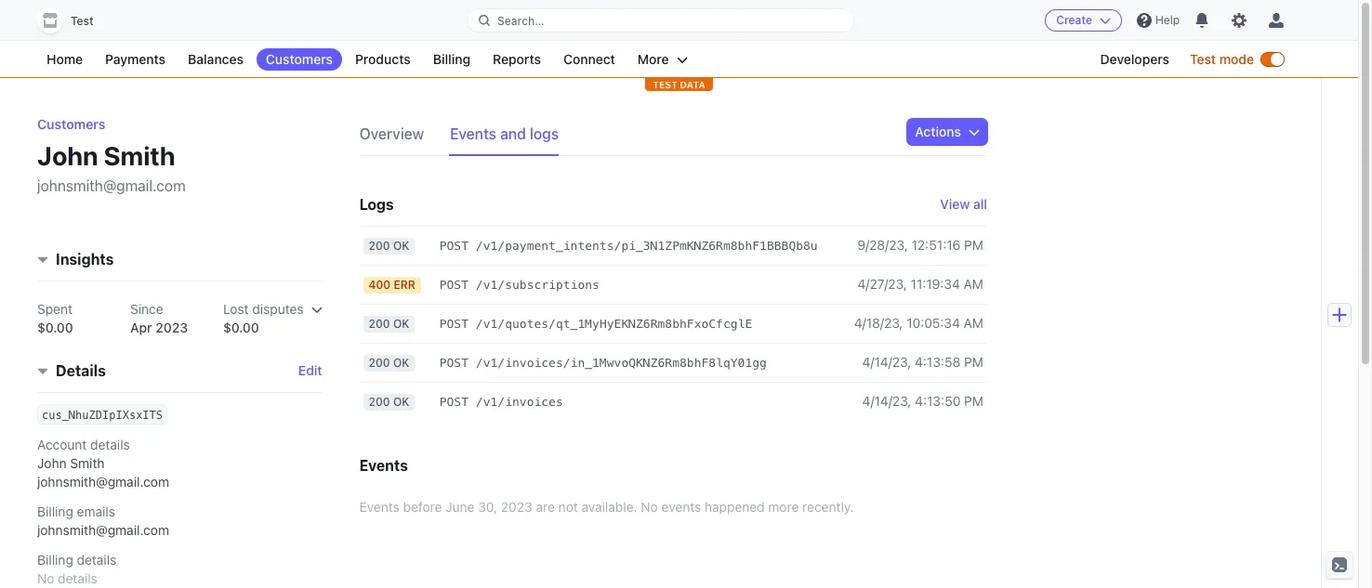 Task type: describe. For each thing, give the bounding box(es) containing it.
home
[[46, 51, 83, 67]]

actions
[[915, 124, 961, 139]]

account
[[37, 437, 87, 453]]

/v1/quotes/qt_1myhyeknz6rm8bhfxocfcgle
[[476, 317, 752, 331]]

spent $0.00
[[37, 302, 73, 336]]

post /v1/payment_intents/pi_3n1zpmknz6rm8bhf1bbbqb8u
[[439, 239, 818, 253]]

before
[[403, 499, 442, 515]]

2 johnsmith@gmail.com from the top
[[37, 475, 169, 490]]

4:13:50
[[915, 393, 961, 409]]

lost
[[223, 302, 249, 317]]

4/14/23, for 4/14/23, 4:13:58 pm
[[862, 354, 911, 370]]

events and logs
[[450, 126, 559, 142]]

test mode
[[1190, 51, 1254, 67]]

4:13:58
[[915, 354, 961, 370]]

logs
[[530, 126, 559, 142]]

1 johnsmith@gmail.com from the top
[[37, 178, 186, 194]]

billing emails johnsmith@gmail.com
[[37, 504, 169, 539]]

emails
[[77, 504, 115, 520]]

disputes
[[252, 302, 304, 317]]

ok for 4/14/23, 4:13:58 pm
[[393, 356, 409, 370]]

/v1/payment_intents/pi_3n1zpmknz6rm8bhf1bbbqb8u
[[476, 239, 818, 253]]

smith inside customers john smith johnsmith@gmail.com
[[104, 140, 175, 171]]

ok for 9/28/23, 12:51:16 pm
[[393, 239, 409, 253]]

overview button
[[359, 119, 435, 156]]

200 for 4/18/23, 10:05:34 am
[[369, 317, 390, 331]]

connect link
[[554, 48, 625, 71]]

smith inside "account details john smith johnsmith@gmail.com"
[[70, 456, 105, 472]]

and
[[500, 126, 526, 142]]

4/18/23,
[[854, 315, 903, 331]]

edit button
[[298, 362, 322, 381]]

not
[[558, 499, 578, 515]]

lost disputes
[[223, 302, 304, 317]]

/v1/invoices
[[476, 395, 563, 409]]

available.
[[582, 499, 637, 515]]

/v1/invoices/in_1mwvoqknz6rm8bhf8lqy01gg
[[476, 356, 767, 370]]

create
[[1056, 13, 1092, 27]]

june
[[446, 499, 475, 515]]

billing details no details
[[37, 553, 117, 587]]

9/28/23, 12:51:16 pm
[[857, 237, 984, 253]]

2 $0.00 from the left
[[223, 320, 259, 336]]

home link
[[37, 48, 92, 71]]

billing for billing
[[433, 51, 470, 67]]

help button
[[1129, 6, 1187, 35]]

payments
[[105, 51, 166, 67]]

1 vertical spatial 2023
[[501, 499, 532, 515]]

actions button
[[908, 119, 987, 145]]

err
[[394, 278, 415, 292]]

spent
[[37, 302, 72, 317]]

2023 inside since apr 2023
[[155, 320, 188, 336]]

post /v1/invoices/in_1mwvoqknz6rm8bhf8lqy01gg
[[439, 356, 767, 370]]

events before june 30, 2023 are not available. no events happened more recently.
[[359, 499, 854, 515]]

post /v1/subscriptions
[[439, 278, 600, 292]]

Search… search field
[[468, 9, 853, 32]]

post /v1/invoices
[[439, 395, 563, 409]]

edit
[[298, 363, 322, 379]]

post for 4/27/23, 11:19:34 am
[[439, 278, 469, 292]]

200 ok for 4/14/23, 4:13:50 pm
[[369, 395, 409, 409]]

am for 4/18/23, 10:05:34 am
[[964, 315, 984, 331]]

test for test
[[71, 14, 93, 28]]

view
[[940, 196, 970, 212]]

billing for billing details no details
[[37, 553, 73, 568]]

tab list containing overview
[[359, 119, 585, 156]]

1 horizontal spatial no
[[641, 499, 658, 515]]

more button
[[628, 48, 697, 71]]

30,
[[478, 499, 497, 515]]

payments link
[[96, 48, 175, 71]]

cus_nhuzdipixsxits button
[[42, 406, 163, 424]]

post for 9/28/23, 12:51:16 pm
[[439, 239, 469, 253]]

test for test mode
[[1190, 51, 1216, 67]]

apr
[[130, 320, 152, 336]]

logs
[[359, 196, 394, 213]]

12:51:16
[[912, 237, 961, 253]]

account details john smith johnsmith@gmail.com
[[37, 437, 169, 490]]

events
[[661, 499, 701, 515]]

customers for customers
[[266, 51, 333, 67]]

events for events before june 30, 2023 are not available. no events happened more recently.
[[359, 499, 400, 515]]

john inside customers john smith johnsmith@gmail.com
[[37, 140, 98, 171]]

4/18/23, 10:05:34 am
[[854, 315, 984, 331]]

balances link
[[179, 48, 253, 71]]

search…
[[497, 13, 544, 27]]

all
[[973, 196, 987, 212]]

/v1/subscriptions
[[476, 278, 600, 292]]

cus_nhuzdipixsxits
[[42, 409, 163, 422]]

data
[[680, 79, 705, 90]]

200 for 4/14/23, 4:13:58 pm
[[369, 356, 390, 370]]

recently.
[[802, 499, 854, 515]]

200 for 4/14/23, 4:13:50 pm
[[369, 395, 390, 409]]

9/28/23,
[[857, 237, 908, 253]]

create button
[[1045, 9, 1122, 32]]



Task type: locate. For each thing, give the bounding box(es) containing it.
0 vertical spatial events
[[450, 126, 496, 142]]

4 ok from the top
[[393, 395, 409, 409]]

test left mode at the right top of the page
[[1190, 51, 1216, 67]]

pm right the 4:13:58
[[964, 354, 984, 370]]

2023
[[155, 320, 188, 336], [501, 499, 532, 515]]

johnsmith@gmail.com up 'emails'
[[37, 475, 169, 490]]

3 200 from the top
[[369, 356, 390, 370]]

more
[[768, 499, 799, 515]]

4/14/23,
[[862, 354, 911, 370], [862, 393, 911, 409]]

post for 4/18/23, 10:05:34 am
[[439, 317, 469, 331]]

0 horizontal spatial customers link
[[37, 116, 105, 132]]

since apr 2023
[[130, 302, 188, 336]]

3 johnsmith@gmail.com from the top
[[37, 523, 169, 539]]

post /v1/quotes/qt_1myhyeknz6rm8bhfxocfcgle
[[439, 317, 752, 331]]

view all link
[[940, 195, 987, 214]]

0 vertical spatial customers link
[[257, 48, 342, 71]]

1 post from the top
[[439, 239, 469, 253]]

customers inside customers john smith johnsmith@gmail.com
[[37, 116, 105, 132]]

0 horizontal spatial $0.00
[[37, 320, 73, 336]]

0 vertical spatial smith
[[104, 140, 175, 171]]

help
[[1155, 13, 1180, 27]]

ok
[[393, 239, 409, 253], [393, 317, 409, 331], [393, 356, 409, 370], [393, 395, 409, 409]]

smith
[[104, 140, 175, 171], [70, 456, 105, 472]]

1 pm from the top
[[964, 237, 984, 253]]

pm
[[964, 237, 984, 253], [964, 354, 984, 370], [964, 393, 984, 409]]

0 vertical spatial customers
[[266, 51, 333, 67]]

events inside button
[[450, 126, 496, 142]]

3 ok from the top
[[393, 356, 409, 370]]

1 horizontal spatial customers
[[266, 51, 333, 67]]

10:05:34
[[907, 315, 960, 331]]

1 vertical spatial customers link
[[37, 116, 105, 132]]

post up post /v1/invoices
[[439, 356, 469, 370]]

1 vertical spatial billing
[[37, 504, 73, 520]]

2 4/14/23, from the top
[[862, 393, 911, 409]]

4/14/23, left the 4:13:50
[[862, 393, 911, 409]]

400
[[369, 278, 391, 292]]

2023 right the apr
[[155, 320, 188, 336]]

pm for 4/14/23, 4:13:50 pm
[[964, 393, 984, 409]]

1 horizontal spatial customers link
[[257, 48, 342, 71]]

view all
[[940, 196, 987, 212]]

developers
[[1100, 51, 1170, 67]]

11:19:34
[[911, 276, 960, 292]]

customers
[[266, 51, 333, 67], [37, 116, 105, 132]]

customers john smith johnsmith@gmail.com
[[37, 116, 186, 194]]

test button
[[37, 7, 112, 33]]

1 vertical spatial smith
[[70, 456, 105, 472]]

post
[[439, 239, 469, 253], [439, 278, 469, 292], [439, 317, 469, 331], [439, 356, 469, 370], [439, 395, 469, 409]]

more
[[638, 51, 669, 67]]

test up home on the top
[[71, 14, 93, 28]]

test
[[71, 14, 93, 28], [1190, 51, 1216, 67]]

1 ok from the top
[[393, 239, 409, 253]]

ok for 4/14/23, 4:13:50 pm
[[393, 395, 409, 409]]

2023 left are
[[501, 499, 532, 515]]

2 200 from the top
[[369, 317, 390, 331]]

billing inside billing details no details
[[37, 553, 73, 568]]

4/14/23, for 4/14/23, 4:13:50 pm
[[862, 393, 911, 409]]

reports link
[[483, 48, 550, 71]]

customers link down home link
[[37, 116, 105, 132]]

0 vertical spatial 4/14/23,
[[862, 354, 911, 370]]

john
[[37, 140, 98, 171], [37, 456, 67, 472]]

0 vertical spatial johnsmith@gmail.com
[[37, 178, 186, 194]]

0 vertical spatial test
[[71, 14, 93, 28]]

products link
[[346, 48, 420, 71]]

1 horizontal spatial 2023
[[501, 499, 532, 515]]

events and logs button
[[450, 119, 570, 156]]

details for smith
[[90, 437, 130, 453]]

no inside billing details no details
[[37, 571, 54, 587]]

1 vertical spatial events
[[359, 457, 408, 474]]

$0.00
[[37, 320, 73, 336], [223, 320, 259, 336]]

0 vertical spatial pm
[[964, 237, 984, 253]]

pm right 12:51:16 on the top of page
[[964, 237, 984, 253]]

1 horizontal spatial $0.00
[[223, 320, 259, 336]]

overview
[[359, 126, 424, 142]]

0 horizontal spatial test
[[71, 14, 93, 28]]

details for details
[[77, 553, 117, 568]]

billing left reports
[[433, 51, 470, 67]]

billing link
[[424, 48, 480, 71]]

post left /v1/invoices
[[439, 395, 469, 409]]

0 horizontal spatial no
[[37, 571, 54, 587]]

products
[[355, 51, 411, 67]]

2 200 ok from the top
[[369, 317, 409, 331]]

1 vertical spatial details
[[77, 553, 117, 568]]

1 vertical spatial johnsmith@gmail.com
[[37, 475, 169, 490]]

0 horizontal spatial 2023
[[155, 320, 188, 336]]

billing down the billing emails johnsmith@gmail.com
[[37, 553, 73, 568]]

test inside button
[[71, 14, 93, 28]]

1 horizontal spatial test
[[1190, 51, 1216, 67]]

2 ok from the top
[[393, 317, 409, 331]]

2 pm from the top
[[964, 354, 984, 370]]

1 vertical spatial am
[[964, 315, 984, 331]]

1 vertical spatial john
[[37, 456, 67, 472]]

billing for billing emails johnsmith@gmail.com
[[37, 504, 73, 520]]

events up before
[[359, 457, 408, 474]]

2 vertical spatial events
[[359, 499, 400, 515]]

1 200 from the top
[[369, 239, 390, 253]]

events left and
[[450, 126, 496, 142]]

svg image
[[969, 126, 980, 138]]

1 vertical spatial 4/14/23,
[[862, 393, 911, 409]]

0 vertical spatial john
[[37, 140, 98, 171]]

customers for customers john smith johnsmith@gmail.com
[[37, 116, 105, 132]]

am right 10:05:34
[[964, 315, 984, 331]]

post up post /v1/subscriptions
[[439, 239, 469, 253]]

200
[[369, 239, 390, 253], [369, 317, 390, 331], [369, 356, 390, 370], [369, 395, 390, 409]]

connect
[[563, 51, 615, 67]]

details inside "account details john smith johnsmith@gmail.com"
[[90, 437, 130, 453]]

2 john from the top
[[37, 456, 67, 472]]

1 vertical spatial pm
[[964, 354, 984, 370]]

1 john from the top
[[37, 140, 98, 171]]

post for 4/14/23, 4:13:58 pm
[[439, 356, 469, 370]]

2 vertical spatial billing
[[37, 553, 73, 568]]

insights
[[56, 251, 114, 268]]

3 pm from the top
[[964, 393, 984, 409]]

0 vertical spatial 2023
[[155, 320, 188, 336]]

2 am from the top
[[964, 315, 984, 331]]

billing left 'emails'
[[37, 504, 73, 520]]

tab list
[[359, 119, 585, 156]]

balances
[[188, 51, 243, 67]]

no
[[641, 499, 658, 515], [37, 571, 54, 587]]

reports
[[493, 51, 541, 67]]

4 post from the top
[[439, 356, 469, 370]]

am
[[964, 276, 984, 292], [964, 315, 984, 331]]

3 200 ok from the top
[[369, 356, 409, 370]]

200 ok for 4/14/23, 4:13:58 pm
[[369, 356, 409, 370]]

3 post from the top
[[439, 317, 469, 331]]

200 ok for 4/18/23, 10:05:34 am
[[369, 317, 409, 331]]

200 for 9/28/23, 12:51:16 pm
[[369, 239, 390, 253]]

billing inside the billing emails johnsmith@gmail.com
[[37, 504, 73, 520]]

1 vertical spatial test
[[1190, 51, 1216, 67]]

events
[[450, 126, 496, 142], [359, 457, 408, 474], [359, 499, 400, 515]]

pm for 9/28/23, 12:51:16 pm
[[964, 237, 984, 253]]

1 4/14/23, from the top
[[862, 354, 911, 370]]

$0.00 down spent at the left bottom of page
[[37, 320, 73, 336]]

events for events and logs
[[450, 126, 496, 142]]

customers left products
[[266, 51, 333, 67]]

4 200 from the top
[[369, 395, 390, 409]]

0 vertical spatial am
[[964, 276, 984, 292]]

2 vertical spatial details
[[58, 571, 97, 587]]

2 vertical spatial johnsmith@gmail.com
[[37, 523, 169, 539]]

since
[[130, 302, 163, 317]]

4 200 ok from the top
[[369, 395, 409, 409]]

are
[[536, 499, 555, 515]]

2 vertical spatial pm
[[964, 393, 984, 409]]

customers link left products "link"
[[257, 48, 342, 71]]

2 post from the top
[[439, 278, 469, 292]]

200 ok for 9/28/23, 12:51:16 pm
[[369, 239, 409, 253]]

happened
[[705, 499, 765, 515]]

1 am from the top
[[964, 276, 984, 292]]

1 200 ok from the top
[[369, 239, 409, 253]]

0 vertical spatial no
[[641, 499, 658, 515]]

details
[[90, 437, 130, 453], [77, 553, 117, 568], [58, 571, 97, 587]]

test
[[653, 79, 678, 90]]

200 ok
[[369, 239, 409, 253], [369, 317, 409, 331], [369, 356, 409, 370], [369, 395, 409, 409]]

post for 4/14/23, 4:13:50 pm
[[439, 395, 469, 409]]

no down the billing emails johnsmith@gmail.com
[[37, 571, 54, 587]]

john inside "account details john smith johnsmith@gmail.com"
[[37, 456, 67, 472]]

4/14/23, down 4/18/23,
[[862, 354, 911, 370]]

no left events
[[641, 499, 658, 515]]

test data
[[653, 79, 705, 90]]

1 vertical spatial customers
[[37, 116, 105, 132]]

details button
[[30, 353, 106, 383]]

4/14/23, 4:13:58 pm
[[862, 354, 984, 370]]

pm right the 4:13:50
[[964, 393, 984, 409]]

johnsmith@gmail.com down 'emails'
[[37, 523, 169, 539]]

ok for 4/18/23, 10:05:34 am
[[393, 317, 409, 331]]

am right the 11:19:34
[[964, 276, 984, 292]]

4/27/23, 11:19:34 am
[[858, 276, 984, 292]]

$0.00 down lost
[[223, 320, 259, 336]]

Search… text field
[[468, 9, 853, 32]]

insights button
[[30, 241, 114, 271]]

am for 4/27/23, 11:19:34 am
[[964, 276, 984, 292]]

post right err
[[439, 278, 469, 292]]

400 err
[[369, 278, 415, 292]]

details
[[56, 363, 106, 380]]

developers link
[[1091, 48, 1179, 71]]

1 $0.00 from the left
[[37, 320, 73, 336]]

johnsmith@gmail.com up insights
[[37, 178, 186, 194]]

events for events
[[359, 457, 408, 474]]

0 vertical spatial billing
[[433, 51, 470, 67]]

4/14/23, 4:13:50 pm
[[862, 393, 984, 409]]

events left before
[[359, 499, 400, 515]]

5 post from the top
[[439, 395, 469, 409]]

pm for 4/14/23, 4:13:58 pm
[[964, 354, 984, 370]]

0 vertical spatial details
[[90, 437, 130, 453]]

1 vertical spatial no
[[37, 571, 54, 587]]

mode
[[1219, 51, 1254, 67]]

4/27/23,
[[858, 276, 907, 292]]

post down post /v1/subscriptions
[[439, 317, 469, 331]]

customers down home link
[[37, 116, 105, 132]]

0 horizontal spatial customers
[[37, 116, 105, 132]]



Task type: vqa. For each thing, say whether or not it's contained in the screenshot.
2023
yes



